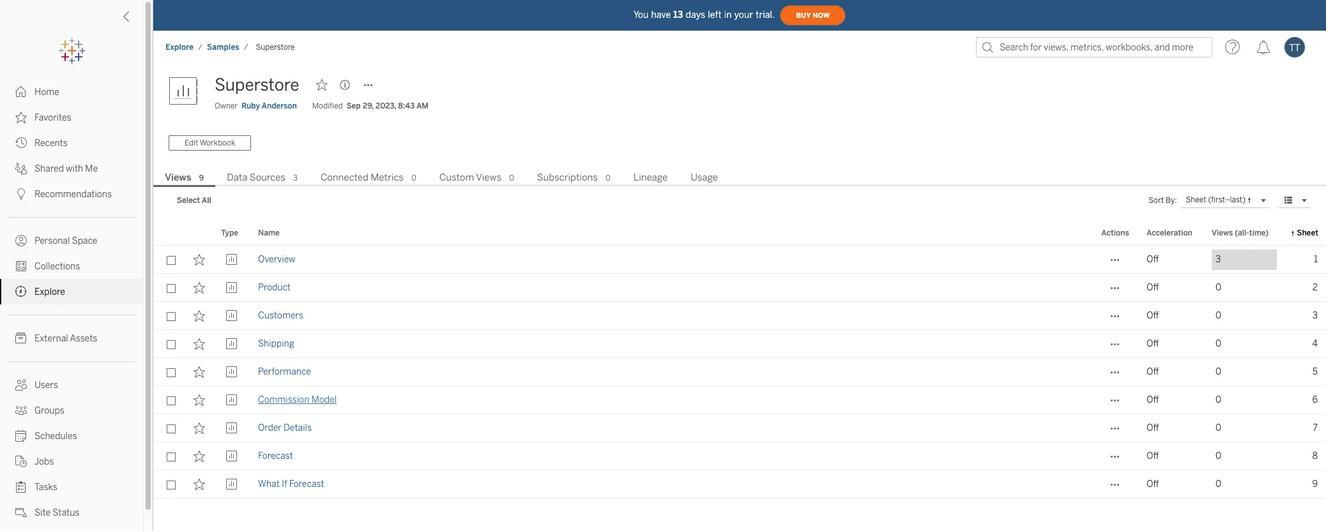 Task type: locate. For each thing, give the bounding box(es) containing it.
explore link left samples link
[[165, 42, 194, 52]]

1 horizontal spatial explore
[[166, 43, 194, 52]]

views for views
[[165, 172, 191, 183]]

4 row from the top
[[153, 330, 1327, 359]]

by text only_f5he34f image left collections
[[15, 261, 27, 272]]

9 row from the top
[[153, 471, 1327, 499]]

1 vertical spatial forecast
[[289, 479, 324, 490]]

by text only_f5he34f image left home
[[15, 86, 27, 98]]

grid
[[153, 222, 1327, 532]]

off for 8
[[1147, 451, 1160, 462]]

2 vertical spatial 3
[[1313, 311, 1319, 321]]

1 vertical spatial superstore
[[215, 75, 299, 95]]

details
[[284, 423, 312, 434]]

9 inside sub-spaces tab list
[[199, 174, 204, 183]]

6 by text only_f5he34f image from the top
[[15, 456, 27, 468]]

2 view image from the top
[[226, 339, 237, 350]]

by text only_f5he34f image left 'recents' on the top of the page
[[15, 137, 27, 149]]

7 row from the top
[[153, 415, 1327, 443]]

by text only_f5he34f image inside home link
[[15, 86, 27, 98]]

view image left the commission
[[226, 395, 237, 406]]

0 for 4
[[1216, 339, 1222, 350]]

9 off from the top
[[1147, 479, 1160, 490]]

0 horizontal spatial explore
[[35, 287, 65, 298]]

row containing shipping
[[153, 330, 1327, 359]]

view image left what
[[226, 479, 237, 491]]

by text only_f5he34f image down collections link at left
[[15, 286, 27, 298]]

sheet
[[1298, 229, 1319, 238]]

0 horizontal spatial 3
[[293, 174, 298, 183]]

views
[[165, 172, 191, 183], [476, 172, 502, 183], [1212, 229, 1234, 238]]

edit workbook button
[[169, 135, 251, 151]]

by text only_f5he34f image inside shared with me link
[[15, 163, 27, 174]]

order details link
[[258, 415, 312, 443]]

you have 13 days left in your trial.
[[634, 9, 775, 20]]

forecast link
[[258, 443, 293, 471]]

recents
[[35, 138, 68, 149]]

forecast right if
[[289, 479, 324, 490]]

by text only_f5he34f image left jobs
[[15, 456, 27, 468]]

owner
[[215, 102, 238, 111]]

data
[[227, 172, 248, 183]]

2 row from the top
[[153, 274, 1327, 302]]

by text only_f5he34f image left favorites in the left top of the page
[[15, 112, 27, 123]]

view image left product link
[[226, 282, 237, 294]]

1 vertical spatial explore
[[35, 287, 65, 298]]

1 off from the top
[[1147, 254, 1160, 265]]

6 off from the top
[[1147, 395, 1160, 406]]

4 view image from the top
[[226, 423, 237, 435]]

collections
[[35, 261, 80, 272]]

groups link
[[0, 398, 143, 424]]

view image left forecast link
[[226, 451, 237, 463]]

home
[[35, 87, 59, 98]]

9 down 8
[[1313, 479, 1319, 490]]

9 up all
[[199, 174, 204, 183]]

(all-
[[1236, 229, 1250, 238]]

7 by text only_f5he34f image from the top
[[15, 482, 27, 493]]

tasks
[[35, 483, 57, 493]]

1 vertical spatial explore link
[[0, 279, 143, 305]]

by text only_f5he34f image
[[15, 235, 27, 247], [15, 261, 27, 272], [15, 286, 27, 298], [15, 333, 27, 345], [15, 380, 27, 391], [15, 456, 27, 468], [15, 482, 27, 493], [15, 507, 27, 519]]

0 for 8
[[1216, 451, 1222, 462]]

by text only_f5he34f image for personal space
[[15, 235, 27, 247]]

by text only_f5he34f image left recommendations
[[15, 189, 27, 200]]

order details
[[258, 423, 312, 434]]

schedules
[[35, 431, 77, 442]]

0 vertical spatial 9
[[199, 174, 204, 183]]

row group containing overview
[[153, 246, 1327, 499]]

buy
[[796, 11, 811, 19]]

/ left samples link
[[198, 43, 203, 52]]

samples link
[[206, 42, 240, 52]]

by text only_f5he34f image for recents
[[15, 137, 27, 149]]

by text only_f5he34f image inside jobs link
[[15, 456, 27, 468]]

view image left customers link
[[226, 311, 237, 322]]

row containing performance
[[153, 359, 1327, 387]]

have
[[652, 9, 671, 20]]

5 off from the top
[[1147, 367, 1160, 378]]

1 horizontal spatial /
[[244, 43, 248, 52]]

by text only_f5he34f image left personal
[[15, 235, 27, 247]]

by text only_f5he34f image left groups
[[15, 405, 27, 417]]

explore inside main navigation. press the up and down arrow keys to access links. element
[[35, 287, 65, 298]]

by text only_f5he34f image left schedules
[[15, 431, 27, 442]]

shipping link
[[258, 330, 294, 359]]

1 horizontal spatial explore link
[[165, 42, 194, 52]]

6 by text only_f5he34f image from the top
[[15, 405, 27, 417]]

modified sep 29, 2023, 8:43 am
[[312, 102, 429, 111]]

1 horizontal spatial 3
[[1216, 254, 1222, 265]]

2 view image from the top
[[226, 311, 237, 322]]

2 horizontal spatial views
[[1212, 229, 1234, 238]]

sub-spaces tab list
[[153, 171, 1327, 187]]

off for 6
[[1147, 395, 1160, 406]]

views up select
[[165, 172, 191, 183]]

by text only_f5he34f image left shared
[[15, 163, 27, 174]]

with
[[66, 164, 83, 174]]

7 off from the top
[[1147, 423, 1160, 434]]

usage
[[691, 172, 718, 183]]

commission model link
[[258, 387, 337, 415]]

3 view image from the top
[[226, 367, 237, 378]]

by text only_f5he34f image inside site status link
[[15, 507, 27, 519]]

view image for what if forecast
[[226, 479, 237, 491]]

0 horizontal spatial views
[[165, 172, 191, 183]]

status
[[53, 508, 80, 519]]

1 view image from the top
[[226, 282, 237, 294]]

8
[[1313, 451, 1319, 462]]

by text only_f5he34f image inside groups link
[[15, 405, 27, 417]]

4 view image from the top
[[226, 451, 237, 463]]

buy now
[[796, 11, 830, 19]]

2
[[1313, 282, 1319, 293]]

3 down views (all-time)
[[1216, 254, 1222, 265]]

views left (all-
[[1212, 229, 1234, 238]]

2023,
[[376, 102, 396, 111]]

1 by text only_f5he34f image from the top
[[15, 86, 27, 98]]

2 off from the top
[[1147, 282, 1160, 293]]

by text only_f5he34f image
[[15, 86, 27, 98], [15, 112, 27, 123], [15, 137, 27, 149], [15, 163, 27, 174], [15, 189, 27, 200], [15, 405, 27, 417], [15, 431, 27, 442]]

views right custom
[[476, 172, 502, 183]]

7 by text only_f5he34f image from the top
[[15, 431, 27, 442]]

users link
[[0, 373, 143, 398]]

2 horizontal spatial 3
[[1313, 311, 1319, 321]]

8 by text only_f5he34f image from the top
[[15, 507, 27, 519]]

6 row from the top
[[153, 387, 1327, 415]]

by text only_f5he34f image for collections
[[15, 261, 27, 272]]

performance link
[[258, 359, 311, 387]]

view image left the performance 'link'
[[226, 367, 237, 378]]

/
[[198, 43, 203, 52], [244, 43, 248, 52]]

view image left order
[[226, 423, 237, 435]]

by text only_f5he34f image for external assets
[[15, 333, 27, 345]]

superstore main content
[[153, 64, 1327, 532]]

5 by text only_f5he34f image from the top
[[15, 189, 27, 200]]

4 by text only_f5he34f image from the top
[[15, 163, 27, 174]]

explore left samples link
[[166, 43, 194, 52]]

view image
[[226, 254, 237, 266], [226, 311, 237, 322], [226, 395, 237, 406], [226, 423, 237, 435], [226, 479, 237, 491]]

8 row from the top
[[153, 443, 1327, 471]]

0 vertical spatial explore
[[166, 43, 194, 52]]

superstore right samples link
[[256, 43, 295, 52]]

5 row from the top
[[153, 359, 1327, 387]]

by text only_f5he34f image inside collections link
[[15, 261, 27, 272]]

explore link
[[165, 42, 194, 52], [0, 279, 143, 305]]

by text only_f5he34f image left tasks
[[15, 482, 27, 493]]

3 view image from the top
[[226, 395, 237, 406]]

3 by text only_f5he34f image from the top
[[15, 286, 27, 298]]

view image left shipping link
[[226, 339, 237, 350]]

0 vertical spatial superstore
[[256, 43, 295, 52]]

forecast down order
[[258, 451, 293, 462]]

9
[[199, 174, 204, 183], [1313, 479, 1319, 490]]

0 horizontal spatial explore link
[[0, 279, 143, 305]]

forecast
[[258, 451, 293, 462], [289, 479, 324, 490]]

explore link down collections
[[0, 279, 143, 305]]

by text only_f5he34f image for shared with me
[[15, 163, 27, 174]]

views inside grid
[[1212, 229, 1234, 238]]

metrics
[[371, 172, 404, 183]]

view image for customers
[[226, 311, 237, 322]]

view image for forecast
[[226, 451, 237, 463]]

by text only_f5he34f image for favorites
[[15, 112, 27, 123]]

view image down type
[[226, 254, 237, 266]]

customers
[[258, 311, 303, 321]]

0 for 2
[[1216, 282, 1222, 293]]

actions
[[1102, 229, 1130, 238]]

row group
[[153, 246, 1327, 499]]

0
[[412, 174, 417, 183], [509, 174, 514, 183], [606, 174, 611, 183], [1216, 282, 1222, 293], [1216, 311, 1222, 321], [1216, 339, 1222, 350], [1216, 367, 1222, 378], [1216, 395, 1222, 406], [1216, 423, 1222, 434], [1216, 451, 1222, 462], [1216, 479, 1222, 490]]

4 off from the top
[[1147, 339, 1160, 350]]

row containing customers
[[153, 302, 1327, 330]]

by text only_f5he34f image for site status
[[15, 507, 27, 519]]

sort by:
[[1149, 196, 1178, 205]]

by text only_f5he34f image inside favorites link
[[15, 112, 27, 123]]

view image
[[226, 282, 237, 294], [226, 339, 237, 350], [226, 367, 237, 378], [226, 451, 237, 463]]

shared
[[35, 164, 64, 174]]

0 horizontal spatial /
[[198, 43, 203, 52]]

users
[[35, 380, 58, 391]]

by text only_f5he34f image inside recommendations link
[[15, 189, 27, 200]]

3 right sources
[[293, 174, 298, 183]]

owner ruby anderson
[[215, 102, 297, 111]]

2 by text only_f5he34f image from the top
[[15, 261, 27, 272]]

by text only_f5he34f image inside personal space link
[[15, 235, 27, 247]]

5 by text only_f5he34f image from the top
[[15, 380, 27, 391]]

4 by text only_f5he34f image from the top
[[15, 333, 27, 345]]

5 view image from the top
[[226, 479, 237, 491]]

view image for order details
[[226, 423, 237, 435]]

off for 4
[[1147, 339, 1160, 350]]

8 off from the top
[[1147, 451, 1160, 462]]

/ right samples
[[244, 43, 248, 52]]

by text only_f5he34f image inside "tasks" link
[[15, 482, 27, 493]]

select all
[[177, 196, 211, 205]]

3 off from the top
[[1147, 311, 1160, 321]]

3 down 2
[[1313, 311, 1319, 321]]

1 view image from the top
[[226, 254, 237, 266]]

superstore inside main content
[[215, 75, 299, 95]]

by text only_f5he34f image inside 'external assets' link
[[15, 333, 27, 345]]

by text only_f5he34f image for users
[[15, 380, 27, 391]]

site
[[35, 508, 51, 519]]

2 by text only_f5he34f image from the top
[[15, 112, 27, 123]]

by text only_f5he34f image left "site"
[[15, 507, 27, 519]]

row
[[153, 246, 1327, 274], [153, 274, 1327, 302], [153, 302, 1327, 330], [153, 330, 1327, 359], [153, 359, 1327, 387], [153, 387, 1327, 415], [153, 415, 1327, 443], [153, 443, 1327, 471], [153, 471, 1327, 499]]

time)
[[1250, 229, 1269, 238]]

in
[[725, 9, 732, 20]]

superstore
[[256, 43, 295, 52], [215, 75, 299, 95]]

by text only_f5he34f image inside recents 'link'
[[15, 137, 27, 149]]

1 vertical spatial 9
[[1313, 479, 1319, 490]]

view image for performance
[[226, 367, 237, 378]]

by text only_f5he34f image inside schedules link
[[15, 431, 27, 442]]

3 by text only_f5he34f image from the top
[[15, 137, 27, 149]]

assets
[[70, 334, 97, 345]]

schedules link
[[0, 424, 143, 449]]

by text only_f5he34f image inside users link
[[15, 380, 27, 391]]

by text only_f5he34f image left external
[[15, 333, 27, 345]]

1 row from the top
[[153, 246, 1327, 274]]

0 vertical spatial forecast
[[258, 451, 293, 462]]

by:
[[1166, 196, 1178, 205]]

3 row from the top
[[153, 302, 1327, 330]]

custom
[[440, 172, 474, 183]]

personal space
[[35, 236, 97, 247]]

superstore up owner ruby anderson
[[215, 75, 299, 95]]

1 by text only_f5he34f image from the top
[[15, 235, 27, 247]]

0 vertical spatial 3
[[293, 174, 298, 183]]

subscriptions
[[537, 172, 598, 183]]

0 horizontal spatial 9
[[199, 174, 204, 183]]

by text only_f5he34f image left users
[[15, 380, 27, 391]]

overview
[[258, 254, 296, 265]]

explore down collections
[[35, 287, 65, 298]]



Task type: vqa. For each thing, say whether or not it's contained in the screenshot.
description
no



Task type: describe. For each thing, give the bounding box(es) containing it.
external assets link
[[0, 326, 143, 352]]

space
[[72, 236, 97, 247]]

left
[[708, 9, 722, 20]]

select
[[177, 196, 200, 205]]

connected
[[321, 172, 369, 183]]

row containing what if forecast
[[153, 471, 1327, 499]]

navigation panel element
[[0, 38, 143, 532]]

lineage
[[634, 172, 668, 183]]

1 horizontal spatial 9
[[1313, 479, 1319, 490]]

row containing product
[[153, 274, 1327, 302]]

model
[[312, 395, 337, 406]]

row containing commission model
[[153, 387, 1327, 415]]

superstore element
[[252, 43, 299, 52]]

commission model
[[258, 395, 337, 406]]

ruby
[[242, 102, 260, 111]]

1 horizontal spatial views
[[476, 172, 502, 183]]

off for 7
[[1147, 423, 1160, 434]]

buy now button
[[780, 5, 846, 26]]

overview link
[[258, 246, 296, 274]]

site status
[[35, 508, 80, 519]]

off for 1
[[1147, 254, 1160, 265]]

product link
[[258, 274, 291, 302]]

by text only_f5he34f image for jobs
[[15, 456, 27, 468]]

external
[[35, 334, 68, 345]]

3 inside sub-spaces tab list
[[293, 174, 298, 183]]

off for 2
[[1147, 282, 1160, 293]]

workbook
[[200, 139, 235, 148]]

what if forecast link
[[258, 471, 324, 499]]

5
[[1313, 367, 1319, 378]]

off for 3
[[1147, 311, 1160, 321]]

row containing forecast
[[153, 443, 1327, 471]]

commission
[[258, 395, 310, 406]]

you
[[634, 9, 649, 20]]

1
[[1315, 254, 1319, 265]]

tasks link
[[0, 475, 143, 500]]

type
[[221, 229, 238, 238]]

days
[[686, 9, 706, 20]]

trial.
[[756, 9, 775, 20]]

select all button
[[169, 193, 220, 208]]

explore / samples /
[[166, 43, 248, 52]]

row containing order details
[[153, 415, 1327, 443]]

now
[[813, 11, 830, 19]]

by text only_f5he34f image for home
[[15, 86, 27, 98]]

2 / from the left
[[244, 43, 248, 52]]

what if forecast
[[258, 479, 324, 490]]

favorites link
[[0, 105, 143, 130]]

if
[[282, 479, 287, 490]]

by text only_f5he34f image for tasks
[[15, 482, 27, 493]]

off for 5
[[1147, 367, 1160, 378]]

8:43
[[398, 102, 415, 111]]

shipping
[[258, 339, 294, 350]]

recommendations link
[[0, 182, 143, 207]]

customers link
[[258, 302, 303, 330]]

your
[[735, 9, 754, 20]]

order
[[258, 423, 282, 434]]

grid containing overview
[[153, 222, 1327, 532]]

am
[[417, 102, 429, 111]]

main navigation. press the up and down arrow keys to access links. element
[[0, 79, 143, 532]]

by text only_f5he34f image for groups
[[15, 405, 27, 417]]

0 for 6
[[1216, 395, 1222, 406]]

anderson
[[262, 102, 297, 111]]

0 vertical spatial explore link
[[165, 42, 194, 52]]

product
[[258, 282, 291, 293]]

view image for commission model
[[226, 395, 237, 406]]

by text only_f5he34f image for recommendations
[[15, 189, 27, 200]]

ruby anderson link
[[242, 100, 297, 112]]

list view image
[[1283, 195, 1295, 206]]

29,
[[363, 102, 374, 111]]

by text only_f5he34f image for explore
[[15, 286, 27, 298]]

off for 9
[[1147, 479, 1160, 490]]

workbook image
[[169, 72, 207, 111]]

groups
[[35, 406, 64, 417]]

personal space link
[[0, 228, 143, 254]]

shared with me
[[35, 164, 98, 174]]

6
[[1313, 395, 1319, 406]]

performance
[[258, 367, 311, 378]]

row containing overview
[[153, 246, 1327, 274]]

explore for explore
[[35, 287, 65, 298]]

4
[[1313, 339, 1319, 350]]

view image for shipping
[[226, 339, 237, 350]]

name
[[258, 229, 280, 238]]

samples
[[207, 43, 240, 52]]

jobs
[[35, 457, 54, 468]]

sources
[[250, 172, 286, 183]]

views (all-time)
[[1212, 229, 1269, 238]]

sep
[[347, 102, 361, 111]]

1 vertical spatial 3
[[1216, 254, 1222, 265]]

7
[[1314, 423, 1319, 434]]

modified
[[312, 102, 343, 111]]

Search for views, metrics, workbooks, and more text field
[[977, 37, 1213, 58]]

by text only_f5he34f image for schedules
[[15, 431, 27, 442]]

home link
[[0, 79, 143, 105]]

0 for 9
[[1216, 479, 1222, 490]]

what
[[258, 479, 280, 490]]

acceleration
[[1147, 229, 1193, 238]]

connected metrics
[[321, 172, 404, 183]]

all
[[202, 196, 211, 205]]

view image for overview
[[226, 254, 237, 266]]

external assets
[[35, 334, 97, 345]]

edit workbook
[[185, 139, 235, 148]]

sort
[[1149, 196, 1165, 205]]

1 / from the left
[[198, 43, 203, 52]]

site status link
[[0, 500, 143, 526]]

0 for 5
[[1216, 367, 1222, 378]]

view image for product
[[226, 282, 237, 294]]

views for views (all-time)
[[1212, 229, 1234, 238]]

shared with me link
[[0, 156, 143, 182]]

data sources
[[227, 172, 286, 183]]

personal
[[35, 236, 70, 247]]

0 for 7
[[1216, 423, 1222, 434]]

favorites
[[35, 112, 71, 123]]

explore for explore / samples /
[[166, 43, 194, 52]]

0 for 3
[[1216, 311, 1222, 321]]

13
[[674, 9, 684, 20]]



